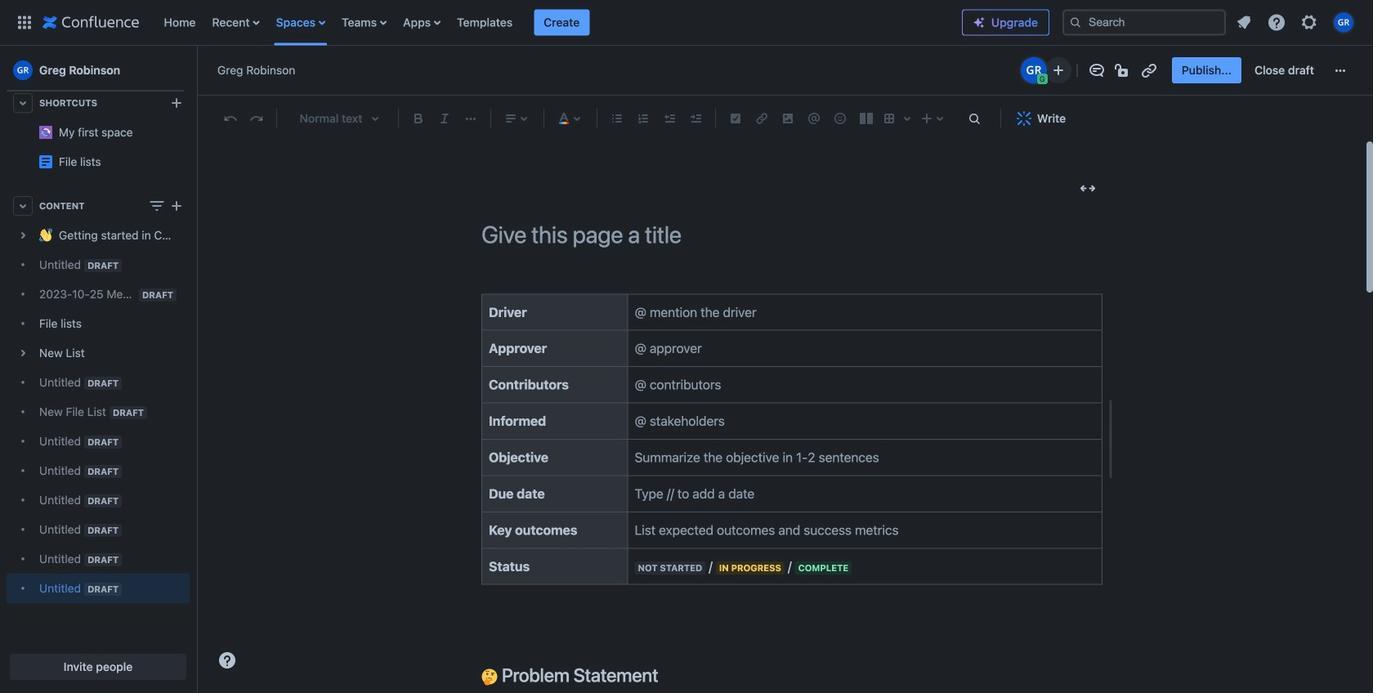 Task type: describe. For each thing, give the bounding box(es) containing it.
add shortcut image
[[167, 93, 186, 113]]

create a page image
[[167, 196, 186, 216]]

list for appswitcher icon
[[156, 0, 963, 45]]

settings icon image
[[1300, 13, 1320, 32]]

collapse sidebar image
[[178, 54, 214, 87]]

:thinking: image
[[482, 669, 498, 686]]

comment icon image
[[1088, 61, 1107, 80]]

premium image
[[973, 16, 986, 29]]

no restrictions image
[[1114, 61, 1133, 80]]

more image
[[1331, 61, 1351, 80]]

find and replace image
[[965, 109, 985, 128]]

list item inside global "element"
[[534, 9, 590, 36]]



Task type: vqa. For each thing, say whether or not it's contained in the screenshot.
right LIST
yes



Task type: locate. For each thing, give the bounding box(es) containing it.
list
[[156, 0, 963, 45], [1230, 8, 1364, 37]]

tree
[[7, 221, 190, 604]]

Give this page a title text field
[[482, 221, 1103, 248]]

file lists image
[[39, 155, 52, 168]]

text formatting group
[[406, 106, 484, 132]]

search image
[[1070, 16, 1083, 29]]

space element
[[0, 0, 196, 694]]

invite to edit image
[[1049, 61, 1069, 80]]

appswitcher icon image
[[15, 13, 34, 32]]

1 horizontal spatial list
[[1230, 8, 1364, 37]]

tree inside space "element"
[[7, 221, 190, 604]]

notification icon image
[[1235, 13, 1255, 32]]

help icon image
[[1268, 13, 1287, 32]]

make page full-width image
[[1079, 179, 1098, 198]]

global element
[[10, 0, 963, 45]]

confluence image
[[43, 13, 139, 32], [43, 13, 139, 32]]

0 horizontal spatial list
[[156, 0, 963, 45]]

Search field
[[1063, 9, 1227, 36]]

list item
[[534, 9, 590, 36]]

None search field
[[1063, 9, 1227, 36]]

banner
[[0, 0, 1374, 46]]

Main content area, start typing to enter text. text field
[[482, 274, 1115, 694]]

change view image
[[147, 196, 167, 216]]

copy link image
[[1140, 61, 1160, 80]]

list for premium image
[[1230, 8, 1364, 37]]

list formating group
[[604, 106, 709, 132]]

group
[[1173, 57, 1325, 83]]



